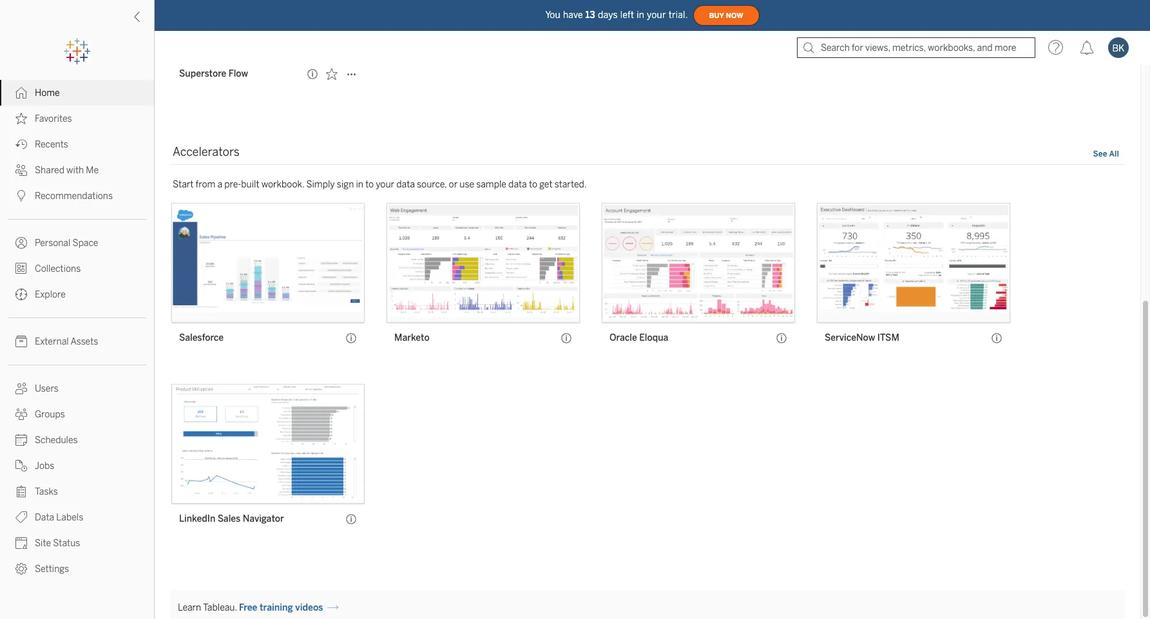 Task type: vqa. For each thing, say whether or not it's contained in the screenshot.
Home link
yes



Task type: describe. For each thing, give the bounding box(es) containing it.
collections link
[[0, 256, 154, 282]]

home link
[[0, 80, 154, 106]]

you
[[546, 9, 561, 20]]

me
[[86, 165, 99, 176]]

superstore flow
[[179, 69, 248, 80]]

schedules
[[35, 435, 78, 446]]

groups
[[35, 409, 65, 420]]

all
[[1110, 150, 1120, 159]]

external assets
[[35, 337, 98, 348]]

space
[[73, 238, 98, 249]]

source,
[[417, 179, 447, 190]]

eloqua
[[640, 333, 669, 344]]

1 data from the left
[[397, 179, 415, 190]]

settings
[[35, 564, 69, 575]]

2 data from the left
[[509, 179, 527, 190]]

assets
[[71, 337, 98, 348]]

use
[[460, 179, 475, 190]]

1 to from the left
[[366, 179, 374, 190]]

groups link
[[0, 402, 154, 427]]

started.
[[555, 179, 587, 190]]

with
[[66, 165, 84, 176]]

buy now button
[[694, 5, 760, 26]]

0 vertical spatial your
[[647, 9, 666, 20]]

now
[[726, 11, 744, 20]]

servicenow
[[825, 333, 876, 344]]

videos
[[295, 603, 323, 614]]

home
[[35, 88, 60, 99]]

a
[[218, 179, 222, 190]]

shared with me
[[35, 165, 99, 176]]

start from a pre-built workbook. simply sign in to your data source, or use sample data to get started.
[[173, 179, 587, 190]]

navigation panel element
[[0, 39, 154, 582]]

free
[[239, 603, 258, 614]]

tasks link
[[0, 479, 154, 505]]

left
[[621, 9, 635, 20]]

recommendations
[[35, 191, 113, 202]]

status
[[53, 538, 80, 549]]

navigator
[[243, 514, 284, 525]]

or
[[449, 179, 458, 190]]

free training videos link
[[239, 603, 339, 614]]

recommendations link
[[0, 183, 154, 209]]

built
[[241, 179, 260, 190]]

learn
[[178, 603, 201, 614]]

accelerators
[[173, 145, 240, 160]]

training
[[260, 603, 293, 614]]



Task type: locate. For each thing, give the bounding box(es) containing it.
schedules link
[[0, 427, 154, 453]]

settings link
[[0, 556, 154, 582]]

0 vertical spatial in
[[637, 9, 645, 20]]

sales
[[218, 514, 241, 525]]

in
[[637, 9, 645, 20], [356, 179, 364, 190]]

Search for views, metrics, workbooks, and more text field
[[798, 37, 1036, 58]]

users link
[[0, 376, 154, 402]]

1 vertical spatial in
[[356, 179, 364, 190]]

explore link
[[0, 282, 154, 308]]

1 vertical spatial your
[[376, 179, 395, 190]]

collections
[[35, 264, 81, 275]]

salesforce
[[179, 333, 224, 344]]

external
[[35, 337, 69, 348]]

13
[[586, 9, 596, 20]]

data labels link
[[0, 505, 154, 531]]

get
[[540, 179, 553, 190]]

recents link
[[0, 132, 154, 157]]

oracle eloqua
[[610, 333, 669, 344]]

workbook.
[[262, 179, 304, 190]]

simply
[[307, 179, 335, 190]]

labels
[[56, 513, 83, 524]]

data labels
[[35, 513, 83, 524]]

have
[[563, 9, 583, 20]]

buy now
[[710, 11, 744, 20]]

personal space
[[35, 238, 98, 249]]

favorites link
[[0, 106, 154, 132]]

from
[[196, 179, 216, 190]]

1 horizontal spatial to
[[529, 179, 538, 190]]

servicenow itsm
[[825, 333, 900, 344]]

tableau.
[[203, 603, 237, 614]]

data
[[397, 179, 415, 190], [509, 179, 527, 190]]

in right sign
[[356, 179, 364, 190]]

shared
[[35, 165, 64, 176]]

jobs
[[35, 461, 54, 472]]

days
[[598, 9, 618, 20]]

start
[[173, 179, 194, 190]]

site status
[[35, 538, 80, 549]]

favorites
[[35, 113, 72, 124]]

explore
[[35, 289, 66, 300]]

trial.
[[669, 9, 688, 20]]

0 horizontal spatial data
[[397, 179, 415, 190]]

personal
[[35, 238, 71, 249]]

linkedin sales navigator
[[179, 514, 284, 525]]

sign
[[337, 179, 354, 190]]

you have 13 days left in your trial.
[[546, 9, 688, 20]]

tasks
[[35, 487, 58, 498]]

your left trial.
[[647, 9, 666, 20]]

1 horizontal spatial data
[[509, 179, 527, 190]]

main navigation. press the up and down arrow keys to access links. element
[[0, 80, 154, 582]]

1 horizontal spatial in
[[637, 9, 645, 20]]

external assets link
[[0, 329, 154, 355]]

data right sample
[[509, 179, 527, 190]]

free training videos
[[239, 603, 323, 614]]

see all
[[1094, 150, 1120, 159]]

personal space link
[[0, 230, 154, 256]]

sample
[[477, 179, 507, 190]]

flow
[[229, 69, 248, 80]]

jobs link
[[0, 453, 154, 479]]

site
[[35, 538, 51, 549]]

see
[[1094, 150, 1108, 159]]

see all link
[[1093, 148, 1121, 161]]

users
[[35, 384, 59, 395]]

0 horizontal spatial your
[[376, 179, 395, 190]]

site status link
[[0, 531, 154, 556]]

right arrow image
[[328, 603, 339, 614]]

to right sign
[[366, 179, 374, 190]]

in right left in the right of the page
[[637, 9, 645, 20]]

1 horizontal spatial your
[[647, 9, 666, 20]]

superstore
[[179, 69, 226, 80]]

0 horizontal spatial to
[[366, 179, 374, 190]]

to
[[366, 179, 374, 190], [529, 179, 538, 190]]

linkedin
[[179, 514, 216, 525]]

learn tableau.
[[178, 603, 237, 614]]

your
[[647, 9, 666, 20], [376, 179, 395, 190]]

recents
[[35, 139, 68, 150]]

data left "source,"
[[397, 179, 415, 190]]

itsm
[[878, 333, 900, 344]]

buy
[[710, 11, 725, 20]]

2 to from the left
[[529, 179, 538, 190]]

to left 'get'
[[529, 179, 538, 190]]

pre-
[[225, 179, 241, 190]]

data
[[35, 513, 54, 524]]

0 horizontal spatial in
[[356, 179, 364, 190]]

marketo
[[395, 333, 430, 344]]

your right sign
[[376, 179, 395, 190]]

oracle
[[610, 333, 637, 344]]

shared with me link
[[0, 157, 154, 183]]



